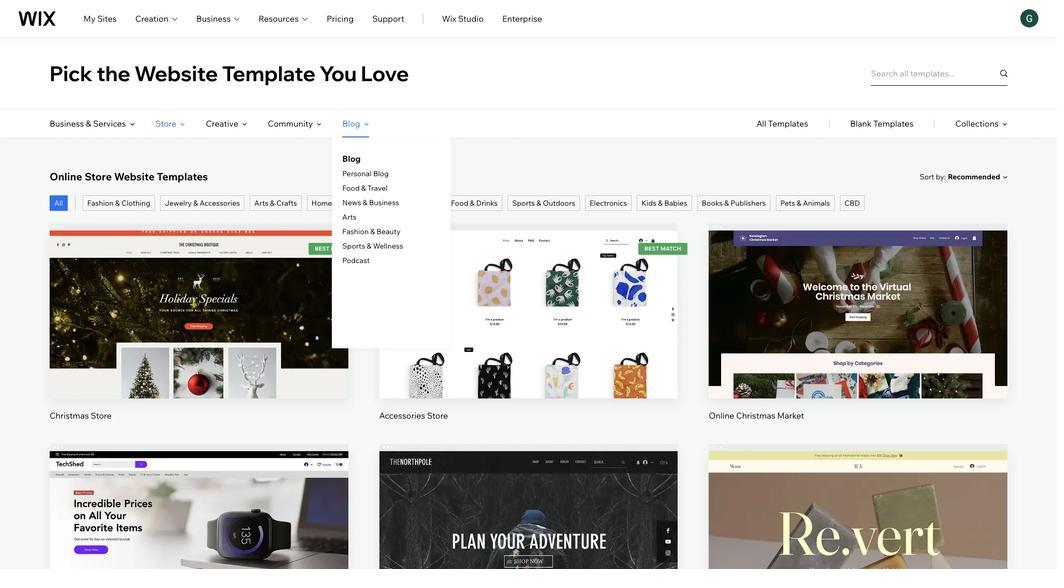 Task type: describe. For each thing, give the bounding box(es) containing it.
all for all templates
[[756, 118, 766, 129]]

support link
[[372, 12, 404, 25]]

& for jewelry & accessories
[[193, 198, 198, 208]]

view for the view popup button in online christmas market group
[[849, 329, 868, 339]]

edit for edit button for the view popup button corresponding to 'online store website templates - home goods store' image
[[850, 515, 866, 525]]

online store website templates - online christmas market image
[[709, 231, 1007, 399]]

kids & babies link
[[637, 195, 692, 211]]

personal blog link
[[342, 169, 389, 178]]

& for food & drinks
[[470, 198, 475, 208]]

fashion & clothing link
[[83, 195, 155, 211]]

& for kids & babies
[[658, 198, 663, 208]]

0 vertical spatial beauty
[[375, 198, 399, 208]]

0 vertical spatial wellness
[[407, 198, 437, 208]]

wix studio
[[442, 13, 484, 24]]

blog personal blog food & travel news & business arts fashion & beauty sports & wellness podcast
[[342, 154, 403, 265]]

all link
[[50, 195, 68, 211]]

accessories inside group
[[379, 410, 425, 421]]

arts link
[[342, 212, 356, 222]]

profile image image
[[1020, 9, 1038, 27]]

edit button for the view popup button for online store website templates - backpack store image
[[504, 507, 553, 532]]

resources
[[259, 13, 299, 24]]

categories. use the left and right arrow keys to navigate the menu element
[[0, 110, 1057, 348]]

studio
[[458, 13, 484, 24]]

online store website templates - backpack store image
[[379, 451, 678, 569]]

beauty inside blog personal blog food & travel news & business arts fashion & beauty sports & wellness podcast
[[377, 227, 401, 236]]

all templates link
[[756, 110, 808, 137]]

my sites
[[84, 13, 117, 24]]

pets
[[780, 198, 795, 208]]

templates for blank templates
[[873, 118, 914, 129]]

outdoors
[[543, 198, 575, 208]]

travel
[[368, 184, 388, 193]]

0 horizontal spatial templates
[[157, 170, 208, 183]]

pets & animals link
[[776, 195, 835, 211]]

all templates
[[756, 118, 808, 129]]

wellness inside blog personal blog food & travel news & business arts fashion & beauty sports & wellness podcast
[[373, 241, 403, 251]]

0 vertical spatial arts
[[254, 198, 268, 208]]

& up sports & wellness link
[[370, 227, 375, 236]]

2 christmas from the left
[[736, 410, 775, 421]]

blog link
[[342, 152, 361, 165]]

fashion inside blog personal blog food & travel news & business arts fashion & beauty sports & wellness podcast
[[342, 227, 369, 236]]

online store website templates - home goods store image
[[709, 451, 1007, 569]]

1 horizontal spatial food
[[451, 198, 468, 208]]

view button for online store website templates - online christmas market "image"
[[834, 322, 883, 347]]

market
[[777, 410, 804, 421]]

kids & babies
[[642, 198, 687, 208]]

electronics link
[[585, 195, 632, 211]]

sports & outdoors link
[[508, 195, 580, 211]]

books & publishers
[[702, 198, 766, 208]]

creation
[[135, 13, 168, 24]]

templates for all templates
[[768, 118, 808, 129]]

beauty & wellness
[[375, 198, 437, 208]]

publishers
[[731, 198, 766, 208]]

by:
[[936, 172, 946, 181]]

creation button
[[135, 12, 178, 25]]

view for the view popup button corresponding to 'online store website templates - home goods store' image
[[849, 550, 868, 560]]

edit button for the view popup button in online christmas market group
[[834, 287, 883, 311]]

kids
[[642, 198, 656, 208]]

jewelry & accessories
[[165, 198, 240, 208]]

news
[[342, 198, 361, 207]]

babies
[[664, 198, 687, 208]]

2 vertical spatial blog
[[373, 169, 389, 178]]

christmas store
[[50, 410, 112, 421]]

pick the website template you love
[[50, 60, 409, 86]]

all for all
[[54, 198, 63, 208]]

store for online store website templates
[[85, 170, 112, 183]]

0 vertical spatial sports
[[512, 198, 535, 208]]

view button for online store website templates - backpack store image
[[504, 542, 553, 567]]

arts inside blog personal blog food & travel news & business arts fashion & beauty sports & wellness podcast
[[342, 212, 356, 222]]

cbd
[[844, 198, 860, 208]]

animals
[[803, 198, 830, 208]]

blank templates link
[[850, 110, 914, 137]]

business & services
[[50, 118, 126, 129]]

food & drinks
[[451, 198, 498, 208]]

pricing
[[327, 13, 354, 24]]

business for business & services
[[50, 118, 84, 129]]

the
[[97, 60, 130, 86]]

template
[[222, 60, 316, 86]]

sports & wellness link
[[342, 241, 403, 251]]

recommended
[[948, 172, 1000, 181]]

1 christmas from the left
[[50, 410, 89, 421]]

beauty & wellness link
[[370, 195, 441, 211]]

accessories inside 'link'
[[200, 198, 240, 208]]

sort
[[920, 172, 934, 181]]

& for home & decor
[[334, 198, 338, 208]]

cbd link
[[840, 195, 865, 211]]

& for books & publishers
[[724, 198, 729, 208]]

& left travel at the left top of page
[[361, 184, 366, 193]]

sports inside blog personal blog food & travel news & business arts fashion & beauty sports & wellness podcast
[[342, 241, 365, 251]]

sites
[[97, 13, 117, 24]]

edit button for the view popup button related to online store website templates - electronics store image
[[174, 507, 223, 532]]

podcast link
[[342, 256, 370, 265]]

wix
[[442, 13, 456, 24]]

online store website templates - accessories store image
[[379, 231, 678, 399]]

love
[[361, 60, 409, 86]]

services
[[93, 118, 126, 129]]

pricing link
[[327, 12, 354, 25]]

food & travel link
[[342, 184, 388, 193]]

sports & outdoors
[[512, 198, 575, 208]]



Task type: locate. For each thing, give the bounding box(es) containing it.
store for christmas store
[[91, 410, 112, 421]]

view button for 'online store website templates - home goods store' image
[[834, 542, 883, 567]]

pick
[[50, 60, 93, 86]]

business button
[[196, 12, 240, 25]]

edit for edit button in the christmas store group
[[191, 294, 207, 304]]

online store website templates
[[50, 170, 208, 183]]

sports up podcast link
[[342, 241, 365, 251]]

blog up travel at the left top of page
[[373, 169, 389, 178]]

accessories store
[[379, 410, 448, 421]]

& right pets
[[797, 198, 801, 208]]

arts left crafts
[[254, 198, 268, 208]]

1 vertical spatial online
[[709, 410, 734, 421]]

1 horizontal spatial arts
[[342, 212, 356, 222]]

edit button inside online christmas market group
[[834, 287, 883, 311]]

fashion left clothing on the top
[[87, 198, 114, 208]]

1 vertical spatial all
[[54, 198, 63, 208]]

fashion & beauty link
[[342, 227, 401, 236]]

generic categories element
[[756, 110, 1007, 137]]

0 vertical spatial food
[[342, 184, 360, 193]]

sports left the outdoors
[[512, 198, 535, 208]]

enterprise link
[[502, 12, 542, 25]]

arts
[[254, 198, 268, 208], [342, 212, 356, 222]]

templates inside the blank templates "link"
[[873, 118, 914, 129]]

jewelry & accessories link
[[160, 195, 245, 211]]

1 vertical spatial food
[[451, 198, 468, 208]]

website for store
[[114, 170, 155, 183]]

1 vertical spatial website
[[114, 170, 155, 183]]

my sites link
[[84, 12, 117, 25]]

0 horizontal spatial sports
[[342, 241, 365, 251]]

drinks
[[476, 198, 498, 208]]

support
[[372, 13, 404, 24]]

store inside 'categories by subject' element
[[155, 118, 176, 129]]

& right jewelry
[[193, 198, 198, 208]]

business
[[196, 13, 231, 24], [50, 118, 84, 129], [369, 198, 399, 207]]

1 vertical spatial accessories
[[379, 410, 425, 421]]

wellness
[[407, 198, 437, 208], [373, 241, 403, 251]]

collections
[[955, 118, 999, 129]]

electronics
[[590, 198, 627, 208]]

0 vertical spatial all
[[756, 118, 766, 129]]

jewelry
[[165, 198, 192, 208]]

1 vertical spatial arts
[[342, 212, 356, 222]]

home
[[311, 198, 332, 208]]

fashion & clothing
[[87, 198, 150, 208]]

online store website templates - electronics store image
[[50, 451, 348, 569]]

view button inside the christmas store group
[[174, 322, 223, 347]]

view button for the online store website templates - christmas store image
[[174, 322, 223, 347]]

2 vertical spatial business
[[369, 198, 399, 207]]

edit button for the view popup button inside the christmas store group
[[174, 287, 223, 311]]

store
[[155, 118, 176, 129], [85, 170, 112, 183], [91, 410, 112, 421], [427, 410, 448, 421]]

crafts
[[276, 198, 297, 208]]

1 horizontal spatial wellness
[[407, 198, 437, 208]]

online for online store website templates
[[50, 170, 82, 183]]

books
[[702, 198, 723, 208]]

view inside the christmas store group
[[189, 329, 208, 339]]

Search search field
[[871, 61, 1007, 86]]

& for sports & outdoors
[[537, 198, 541, 208]]

& for beauty & wellness
[[400, 198, 405, 208]]

1 horizontal spatial templates
[[768, 118, 808, 129]]

creative
[[206, 118, 238, 129]]

& inside 'link'
[[193, 198, 198, 208]]

store for accessories store
[[427, 410, 448, 421]]

view button
[[174, 322, 223, 347], [834, 322, 883, 347], [174, 542, 223, 567], [504, 542, 553, 567], [834, 542, 883, 567]]

0 vertical spatial fashion
[[87, 198, 114, 208]]

& right news
[[363, 198, 367, 207]]

0 vertical spatial website
[[134, 60, 218, 86]]

& left the outdoors
[[537, 198, 541, 208]]

1 vertical spatial blog
[[342, 154, 361, 164]]

& left crafts
[[270, 198, 275, 208]]

& down fashion & beauty link on the top left
[[367, 241, 371, 251]]

food up news
[[342, 184, 360, 193]]

0 vertical spatial accessories
[[200, 198, 240, 208]]

1 horizontal spatial accessories
[[379, 410, 425, 421]]

view for the view popup button for online store website templates - backpack store image
[[519, 550, 538, 560]]

podcast
[[342, 256, 370, 265]]

edit inside online christmas market group
[[850, 294, 866, 304]]

edit for edit button associated with the view popup button related to online store website templates - electronics store image
[[191, 515, 207, 525]]

1 horizontal spatial sports
[[512, 198, 535, 208]]

accessories
[[200, 198, 240, 208], [379, 410, 425, 421]]

website for the
[[134, 60, 218, 86]]

wix studio link
[[442, 12, 484, 25]]

0 horizontal spatial christmas
[[50, 410, 89, 421]]

0 horizontal spatial wellness
[[373, 241, 403, 251]]

& left services
[[86, 118, 91, 129]]

edit for edit button inside online christmas market group
[[850, 294, 866, 304]]

blog
[[342, 118, 360, 129], [342, 154, 361, 164], [373, 169, 389, 178]]

0 horizontal spatial food
[[342, 184, 360, 193]]

& for arts & crafts
[[270, 198, 275, 208]]

edit button
[[174, 287, 223, 311], [834, 287, 883, 311], [174, 507, 223, 532], [504, 507, 553, 532], [834, 507, 883, 532]]

wellness right blog personal blog food & travel news & business arts fashion & beauty sports & wellness podcast
[[407, 198, 437, 208]]

blog up the personal
[[342, 154, 361, 164]]

fashion
[[87, 198, 114, 208], [342, 227, 369, 236]]

1 horizontal spatial online
[[709, 410, 734, 421]]

you
[[320, 60, 357, 86]]

store inside the christmas store group
[[91, 410, 112, 421]]

christmas store group
[[50, 223, 348, 421]]

business for business
[[196, 13, 231, 24]]

& right books
[[724, 198, 729, 208]]

1 vertical spatial wellness
[[373, 241, 403, 251]]

online
[[50, 170, 82, 183], [709, 410, 734, 421]]

2 horizontal spatial business
[[369, 198, 399, 207]]

resources button
[[259, 12, 308, 25]]

0 horizontal spatial arts
[[254, 198, 268, 208]]

store inside accessories store group
[[427, 410, 448, 421]]

food left drinks
[[451, 198, 468, 208]]

& left clothing on the top
[[115, 198, 120, 208]]

food inside blog personal blog food & travel news & business arts fashion & beauty sports & wellness podcast
[[342, 184, 360, 193]]

online christmas market group
[[709, 223, 1007, 421]]

beauty up sports & wellness link
[[377, 227, 401, 236]]

beauty down travel at the left top of page
[[375, 198, 399, 208]]

home & decor
[[311, 198, 360, 208]]

view inside online christmas market group
[[849, 329, 868, 339]]

arts down decor
[[342, 212, 356, 222]]

online inside group
[[709, 410, 734, 421]]

view button inside online christmas market group
[[834, 322, 883, 347]]

& right news & business link
[[400, 198, 405, 208]]

community
[[268, 118, 313, 129]]

templates
[[768, 118, 808, 129], [873, 118, 914, 129], [157, 170, 208, 183]]

edit button for the view popup button corresponding to 'online store website templates - home goods store' image
[[834, 507, 883, 532]]

& for pets & animals
[[797, 198, 801, 208]]

blog up blog link
[[342, 118, 360, 129]]

view button for online store website templates - electronics store image
[[174, 542, 223, 567]]

blog for blog personal blog food & travel news & business arts fashion & beauty sports & wellness podcast
[[342, 154, 361, 164]]

wellness down fashion & beauty link on the top left
[[373, 241, 403, 251]]

all inside generic categories element
[[756, 118, 766, 129]]

2 horizontal spatial templates
[[873, 118, 914, 129]]

online store website templates - christmas store image
[[50, 231, 348, 399]]

1 horizontal spatial christmas
[[736, 410, 775, 421]]

home & decor link
[[307, 195, 365, 211]]

1 vertical spatial sports
[[342, 241, 365, 251]]

0 vertical spatial online
[[50, 170, 82, 183]]

& for business & services
[[86, 118, 91, 129]]

blank templates
[[850, 118, 914, 129]]

business inside blog personal blog food & travel news & business arts fashion & beauty sports & wellness podcast
[[369, 198, 399, 207]]

fashion down the arts link
[[342, 227, 369, 236]]

& right kids
[[658, 198, 663, 208]]

0 horizontal spatial accessories
[[200, 198, 240, 208]]

1 horizontal spatial fashion
[[342, 227, 369, 236]]

pets & animals
[[780, 198, 830, 208]]

christmas
[[50, 410, 89, 421], [736, 410, 775, 421]]

1 vertical spatial fashion
[[342, 227, 369, 236]]

None search field
[[871, 61, 1007, 86]]

news & business link
[[342, 198, 399, 207]]

enterprise
[[502, 13, 542, 24]]

&
[[86, 118, 91, 129], [361, 184, 366, 193], [363, 198, 367, 207], [115, 198, 120, 208], [193, 198, 198, 208], [270, 198, 275, 208], [334, 198, 338, 208], [400, 198, 405, 208], [470, 198, 475, 208], [537, 198, 541, 208], [658, 198, 663, 208], [724, 198, 729, 208], [797, 198, 801, 208], [370, 227, 375, 236], [367, 241, 371, 251]]

blank
[[850, 118, 872, 129]]

blog for blog
[[342, 118, 360, 129]]

food & drinks link
[[446, 195, 502, 211]]

edit button inside the christmas store group
[[174, 287, 223, 311]]

0 vertical spatial blog
[[342, 118, 360, 129]]

arts & crafts
[[254, 198, 297, 208]]

decor
[[340, 198, 360, 208]]

edit for the view popup button for online store website templates - backpack store image's edit button
[[521, 515, 536, 525]]

accessories store group
[[379, 223, 678, 421]]

& left decor
[[334, 198, 338, 208]]

edit
[[191, 294, 207, 304], [850, 294, 866, 304], [191, 515, 207, 525], [521, 515, 536, 525], [850, 515, 866, 525]]

0 horizontal spatial all
[[54, 198, 63, 208]]

arts & crafts link
[[250, 195, 302, 211]]

view for the view popup button inside the christmas store group
[[189, 329, 208, 339]]

0 horizontal spatial fashion
[[87, 198, 114, 208]]

1 horizontal spatial all
[[756, 118, 766, 129]]

my
[[84, 13, 95, 24]]

1 vertical spatial business
[[50, 118, 84, 129]]

1 horizontal spatial business
[[196, 13, 231, 24]]

edit inside the christmas store group
[[191, 294, 207, 304]]

view for the view popup button related to online store website templates - electronics store image
[[189, 550, 208, 560]]

personal
[[342, 169, 372, 178]]

& for fashion & clothing
[[115, 198, 120, 208]]

0 horizontal spatial business
[[50, 118, 84, 129]]

business inside dropdown button
[[196, 13, 231, 24]]

view
[[189, 329, 208, 339], [849, 329, 868, 339], [189, 550, 208, 560], [519, 550, 538, 560], [849, 550, 868, 560]]

online christmas market
[[709, 410, 804, 421]]

1 vertical spatial beauty
[[377, 227, 401, 236]]

0 vertical spatial business
[[196, 13, 231, 24]]

categories by subject element
[[50, 110, 451, 348]]

online for online christmas market
[[709, 410, 734, 421]]

food
[[342, 184, 360, 193], [451, 198, 468, 208]]

books & publishers link
[[697, 195, 771, 211]]

0 horizontal spatial online
[[50, 170, 82, 183]]

beauty
[[375, 198, 399, 208], [377, 227, 401, 236]]

& left drinks
[[470, 198, 475, 208]]

sort by:
[[920, 172, 946, 181]]

templates inside the all templates link
[[768, 118, 808, 129]]

sports
[[512, 198, 535, 208], [342, 241, 365, 251]]

clothing
[[121, 198, 150, 208]]



Task type: vqa. For each thing, say whether or not it's contained in the screenshot.
which in are usually lower than desktop. That's because PageSpeed Insights (PSI) simulates the page load conditions of a low-end device on slow 4G network throttling for mobile. These conditions represent roughly the bottom 25% of 4G connections and top 25% of 3G connections, which means the performance score a site gets from PSI does not necessarily equate to the real world experience your users will have when visiting your site.
no



